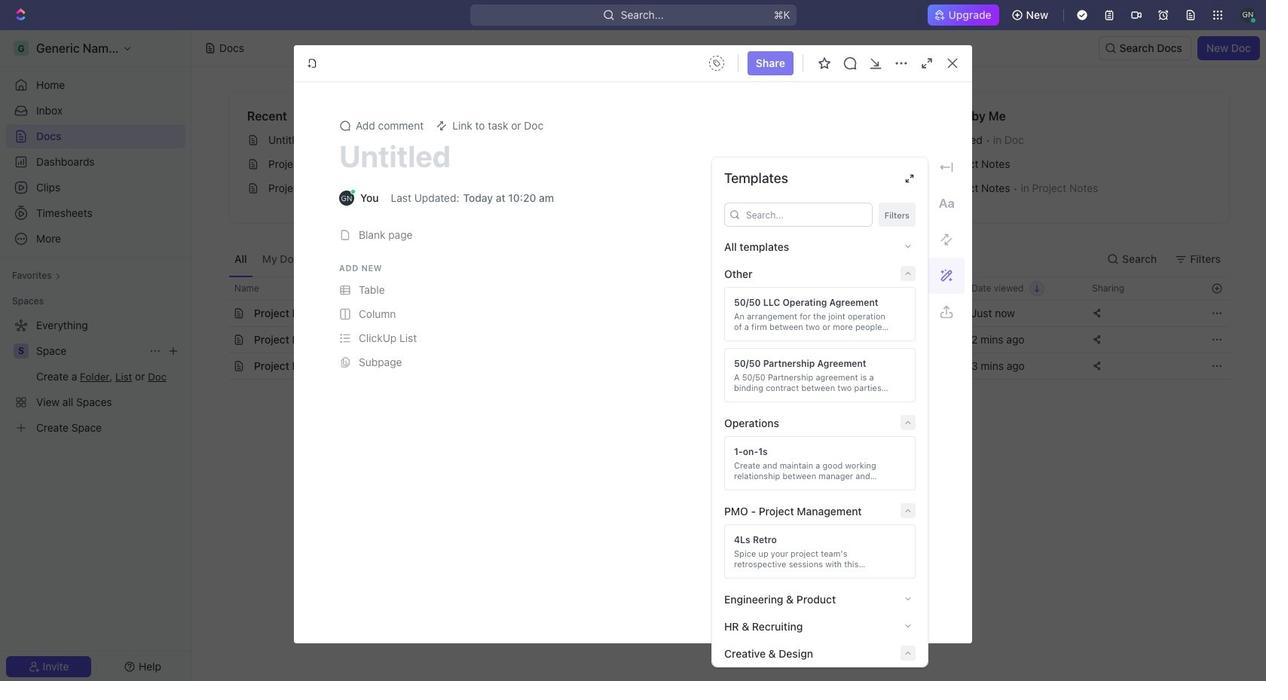 Task type: vqa. For each thing, say whether or not it's contained in the screenshot.
Tags
no



Task type: describe. For each thing, give the bounding box(es) containing it.
2 row from the top
[[212, 300, 1231, 327]]

1 row from the top
[[212, 277, 1231, 301]]

dropdown menu image
[[705, 51, 729, 75]]

Search... text field
[[747, 204, 868, 226]]

cell for 4th row from the top of the page
[[212, 354, 229, 379]]

3 row from the top
[[212, 327, 1231, 354]]

sidebar navigation
[[0, 30, 192, 682]]



Task type: locate. For each thing, give the bounding box(es) containing it.
cell for 3rd row
[[212, 327, 229, 353]]

cell
[[212, 301, 229, 327], [212, 327, 229, 353], [212, 354, 229, 379]]

3 cell from the top
[[212, 354, 229, 379]]

row
[[212, 277, 1231, 301], [212, 300, 1231, 327], [212, 327, 1231, 354], [212, 353, 1231, 380]]

0 vertical spatial cell
[[212, 301, 229, 327]]

4 row from the top
[[212, 353, 1231, 380]]

2 vertical spatial cell
[[212, 354, 229, 379]]

table
[[212, 277, 1231, 380]]

column header
[[212, 277, 229, 301]]

2 cell from the top
[[212, 327, 229, 353]]

1 cell from the top
[[212, 301, 229, 327]]

no favorited docs image
[[699, 126, 760, 186]]

space, , element
[[14, 344, 29, 359]]

1 vertical spatial cell
[[212, 327, 229, 353]]

cell for second row from the top
[[212, 301, 229, 327]]

tab list
[[229, 241, 602, 277]]



